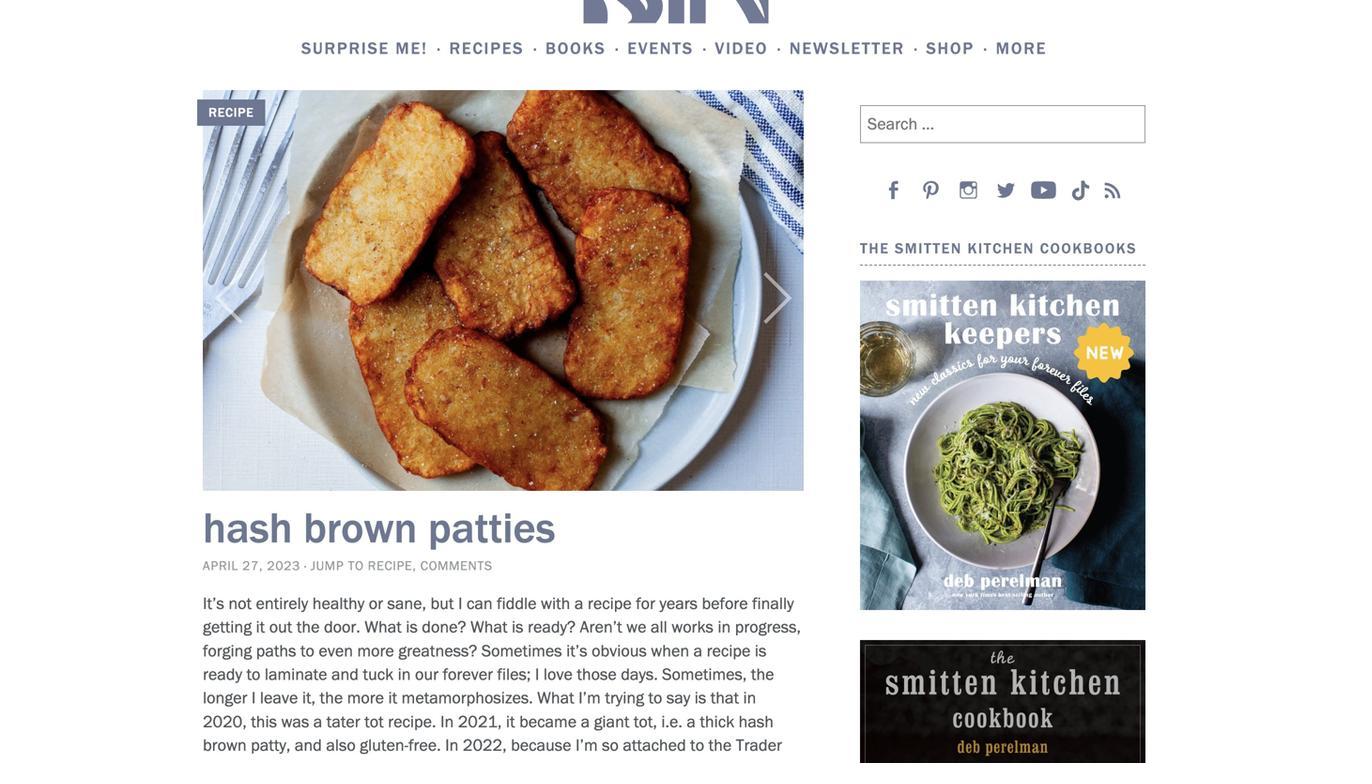 Task type: vqa. For each thing, say whether or not it's contained in the screenshot.
bottommost Chocolate
no



Task type: locate. For each thing, give the bounding box(es) containing it.
1 vertical spatial brown
[[203, 735, 247, 756]]

a right 'was'
[[313, 712, 322, 732]]

0 horizontal spatial and
[[295, 735, 322, 756]]

facebook image
[[880, 177, 907, 203]]

0 vertical spatial more
[[357, 641, 394, 661]]

leave
[[260, 688, 298, 708]]

but
[[431, 593, 454, 614]]

1 vertical spatial i
[[535, 664, 539, 685]]

more
[[996, 38, 1047, 58]]

tuck
[[363, 664, 394, 685]]

more up tot
[[347, 688, 384, 708]]

healthy
[[312, 593, 365, 614]]

surprise
[[301, 38, 390, 58]]

ready
[[203, 664, 242, 685]]

more down so
[[588, 759, 625, 763]]

pinterest image
[[918, 177, 944, 203]]

1 vertical spatial and
[[295, 735, 322, 756]]

what
[[365, 617, 402, 637], [471, 617, 508, 637], [537, 688, 574, 708]]

it down tuck
[[388, 688, 397, 708]]

1 horizontal spatial brown
[[303, 501, 417, 553]]

wanted
[[488, 759, 540, 763]]

what down or
[[365, 617, 402, 637]]

2021,
[[458, 712, 502, 732]]

in
[[440, 712, 454, 732], [445, 735, 459, 756]]

ready?
[[528, 617, 576, 637]]

smitten
[[895, 239, 962, 257]]

0 horizontal spatial recipe
[[588, 593, 632, 614]]

and up stashed
[[295, 735, 322, 756]]

shop
[[926, 38, 975, 58]]

i left love
[[535, 664, 539, 685]]

it
[[256, 617, 265, 637], [388, 688, 397, 708], [506, 712, 515, 732]]

0 vertical spatial i
[[458, 593, 462, 614]]

i
[[458, 593, 462, 614], [535, 664, 539, 685], [252, 688, 256, 708]]

to
[[348, 558, 364, 574], [300, 641, 314, 661], [246, 664, 260, 685], [648, 688, 662, 708], [690, 735, 704, 756]]

i'm
[[579, 688, 601, 708], [576, 735, 598, 756]]

in
[[718, 617, 731, 637], [398, 664, 411, 685], [743, 688, 756, 708], [360, 759, 373, 763]]

metamorphosizes.
[[402, 688, 533, 708]]

1 horizontal spatial recipe
[[707, 641, 751, 661]]

None search field
[[860, 90, 1146, 143]]

more up tuck
[[357, 641, 394, 661]]

in left my
[[360, 759, 373, 763]]

recipe up sometimes, on the bottom of page
[[707, 641, 751, 661]]

i right but
[[458, 593, 462, 614]]

2 horizontal spatial it
[[506, 712, 515, 732]]

2 vertical spatial and
[[456, 759, 483, 763]]

sometimes,
[[662, 664, 747, 685]]

is down sane,
[[406, 617, 418, 637]]

brown up joe's
[[203, 735, 247, 756]]

aren't
[[580, 617, 622, 637]]

None search field
[[77, 45, 1222, 102]]

1 horizontal spatial hash
[[739, 712, 774, 732]]

0 vertical spatial hash
[[203, 501, 293, 553]]

for
[[636, 593, 655, 614]]

2020,
[[203, 712, 247, 732]]

files;
[[497, 664, 531, 685]]

recipe,
[[368, 558, 417, 574]]

0 horizontal spatial i
[[252, 688, 256, 708]]

0 horizontal spatial hash
[[203, 501, 293, 553]]

1 horizontal spatial what
[[471, 617, 508, 637]]

i'm down those
[[579, 688, 601, 708]]

in down metamorphosizes.
[[440, 712, 454, 732]]

fiddle
[[497, 593, 537, 614]]

0 vertical spatial it
[[256, 617, 265, 637]]

in right the free.
[[445, 735, 459, 756]]

that
[[711, 688, 739, 708]]

hash up april 27, 2023
[[203, 501, 293, 553]]

twitter image
[[993, 177, 1019, 203]]

the
[[860, 239, 890, 257]]

love
[[544, 664, 573, 685]]

brown
[[303, 501, 417, 553], [203, 735, 247, 756]]

i.e.
[[661, 712, 683, 732]]

1 vertical spatial it
[[388, 688, 397, 708]]

in down before
[[718, 617, 731, 637]]

getting
[[203, 617, 252, 637]]

1 vertical spatial hash
[[739, 712, 774, 732]]

it,
[[302, 688, 316, 708]]

patties
[[428, 501, 555, 553]]

days.
[[621, 664, 658, 685]]

1 vertical spatial more
[[347, 688, 384, 708]]

0 vertical spatial in
[[440, 712, 454, 732]]

0 horizontal spatial brown
[[203, 735, 247, 756]]

1 horizontal spatial and
[[331, 664, 359, 685]]

video
[[715, 38, 768, 58]]

2023
[[267, 558, 301, 574]]

forever
[[443, 664, 493, 685]]

a right with
[[575, 593, 584, 614]]

shop link
[[926, 37, 992, 60]]

our
[[415, 664, 439, 685]]

and down 2022,
[[456, 759, 483, 763]]

is down fiddle at left bottom
[[512, 617, 524, 637]]

what down can
[[471, 617, 508, 637]]

my
[[377, 759, 398, 763]]

not
[[229, 593, 252, 614]]

hash brown patties
[[203, 501, 555, 553]]

surprise me! link
[[301, 37, 445, 60]]

2 horizontal spatial i
[[535, 664, 539, 685]]

to up that,
[[690, 735, 704, 756]]

events link
[[628, 37, 711, 60]]

recipe, link
[[368, 558, 420, 574]]

these
[[544, 759, 584, 763]]

i'm left so
[[576, 735, 598, 756]]

done?
[[422, 617, 466, 637]]

0 horizontal spatial it
[[256, 617, 265, 637]]

to right 'jump'
[[348, 558, 364, 574]]

2 vertical spatial i
[[252, 688, 256, 708]]

recipe up aren't
[[588, 593, 632, 614]]

because
[[511, 735, 571, 756]]

0 vertical spatial i'm
[[579, 688, 601, 708]]

years
[[660, 593, 698, 614]]

hash up trader
[[739, 712, 774, 732]]

it's
[[203, 593, 224, 614]]

i left leave
[[252, 688, 256, 708]]

more link
[[996, 37, 1051, 60]]

brown up recipe,
[[303, 501, 417, 553]]

books link
[[546, 37, 623, 60]]

it right the '2021,'
[[506, 712, 515, 732]]

thick
[[700, 712, 734, 732]]

hash
[[203, 501, 293, 553], [739, 712, 774, 732]]

jump to recipe, comments
[[311, 558, 493, 574]]

recipe
[[588, 593, 632, 614], [707, 641, 751, 661]]

and down even
[[331, 664, 359, 685]]

the down thick
[[709, 735, 732, 756]]

0 vertical spatial and
[[331, 664, 359, 685]]

laminate
[[265, 664, 327, 685]]

cookbooks
[[1040, 239, 1137, 257]]

youtube image
[[1031, 177, 1057, 203]]

hash inside "it's not entirely healthy or sane, but i can fiddle with a recipe for years before finally getting it out the door. what is done? what is ready? aren't we all works in progress, forging paths to even more greatness? sometimes it's obvious when a recipe is ready to laminate and tuck in our forever files; i love those days. sometimes, the longer i leave it, the more it metamorphosizes. what i'm trying to say is that in 2020, this was a tater tot recipe. in 2021, it became a giant tot, i.e. a thick hash brown patty, and also gluten-free. in 2022, because i'm so attached to the trader joe's version stashed in my freezer and wanted these more like that, it"
[[739, 712, 774, 732]]

the down progress,
[[751, 664, 774, 685]]

is
[[406, 617, 418, 637], [512, 617, 524, 637], [755, 641, 767, 661], [695, 688, 706, 708]]

what down love
[[537, 688, 574, 708]]

those
[[577, 664, 617, 685]]

2 horizontal spatial and
[[456, 759, 483, 763]]

recipe
[[208, 104, 254, 120]]

it left out
[[256, 617, 265, 637]]

1 horizontal spatial it
[[388, 688, 397, 708]]

greatness?
[[398, 641, 477, 661]]

surprise me!
[[301, 38, 428, 58]]

to left say on the bottom of page
[[648, 688, 662, 708]]

1 horizontal spatial i
[[458, 593, 462, 614]]



Task type: describe. For each thing, give the bounding box(es) containing it.
video link
[[715, 37, 785, 60]]

paths
[[256, 641, 296, 661]]

like
[[629, 759, 654, 763]]

0 vertical spatial recipe
[[588, 593, 632, 614]]

the smitten kitchen cookbooks image
[[860, 281, 1146, 610]]

to right ready
[[246, 664, 260, 685]]

tiktok image
[[1071, 181, 1091, 200]]

2 vertical spatial more
[[588, 759, 625, 763]]

books
[[546, 38, 606, 58]]

joe's
[[203, 759, 239, 763]]

hash brown patties link
[[203, 501, 555, 553]]

instagram image
[[955, 177, 982, 203]]

it's not entirely healthy or sane, but i can fiddle with a recipe for years before finally getting it out the door. what is done? what is ready? aren't we all works in progress, forging paths to even more greatness? sometimes it's obvious when a recipe is ready to laminate and tuck in our forever files; i love those days. sometimes, the longer i leave it, the more it metamorphosizes. what i'm trying to say is that in 2020, this was a tater tot recipe. in 2021, it became a giant tot, i.e. a thick hash brown patty, and also gluten-free. in 2022, because i'm so attached to the trader joe's version stashed in my freezer and wanted these more like that, it
[[203, 593, 801, 763]]

all
[[651, 617, 667, 637]]

jump
[[311, 558, 344, 574]]

recipe.
[[388, 712, 436, 732]]

in left our
[[398, 664, 411, 685]]

the smitten kitchen cookbooks
[[860, 239, 1137, 257]]

recipes link
[[449, 37, 541, 60]]

so
[[602, 735, 619, 756]]

attached
[[623, 735, 686, 756]]

kitchen
[[968, 239, 1035, 257]]

this
[[251, 712, 277, 732]]

longer
[[203, 688, 247, 708]]

brown inside "it's not entirely healthy or sane, but i can fiddle with a recipe for years before finally getting it out the door. what is done? what is ready? aren't we all works in progress, forging paths to even more greatness? sometimes it's obvious when a recipe is ready to laminate and tuck in our forever files; i love those days. sometimes, the longer i leave it, the more it metamorphosizes. what i'm trying to say is that in 2020, this was a tater tot recipe. in 2021, it became a giant tot, i.e. a thick hash brown patty, and also gluten-free. in 2022, because i'm so attached to the trader joe's version stashed in my freezer and wanted these more like that, it"
[[203, 735, 247, 756]]

say
[[667, 688, 690, 708]]

april
[[203, 558, 239, 574]]

Search … search field
[[860, 105, 1146, 143]]

finally
[[752, 593, 794, 614]]

the right out
[[297, 617, 320, 637]]

a right i.e.
[[687, 712, 696, 732]]

sometimes
[[482, 641, 562, 661]]

trying
[[605, 688, 644, 708]]

when
[[651, 641, 689, 661]]

newsletter
[[790, 38, 905, 58]]

trader
[[736, 735, 782, 756]]

also
[[326, 735, 356, 756]]

events
[[628, 38, 694, 58]]

the smitten kitchen cookbooks section
[[830, 90, 1146, 763]]

0 horizontal spatial what
[[365, 617, 402, 637]]

with
[[541, 593, 570, 614]]

patty,
[[251, 735, 290, 756]]

tater
[[327, 712, 360, 732]]

or
[[369, 593, 383, 614]]

was
[[281, 712, 309, 732]]

april 27, 2023
[[203, 558, 301, 574]]

can
[[467, 593, 493, 614]]

1 vertical spatial in
[[445, 735, 459, 756]]

2022,
[[463, 735, 507, 756]]

that,
[[659, 759, 691, 763]]

version
[[243, 759, 295, 763]]

we
[[626, 617, 646, 637]]

newsletter link
[[790, 37, 922, 60]]

a down works
[[694, 641, 703, 661]]

the right it,
[[320, 688, 343, 708]]

works
[[672, 617, 714, 637]]

before
[[702, 593, 748, 614]]

is down progress,
[[755, 641, 767, 661]]

giant
[[594, 712, 630, 732]]

free.
[[409, 735, 441, 756]]

out
[[269, 617, 292, 637]]

a left 'giant'
[[581, 712, 590, 732]]

in right that
[[743, 688, 756, 708]]

it's
[[566, 641, 587, 661]]

to up laminate
[[300, 641, 314, 661]]

recipes
[[449, 38, 524, 58]]

freezer
[[402, 759, 452, 763]]

tot
[[365, 712, 384, 732]]

feed image
[[1099, 177, 1125, 203]]

entirely
[[256, 593, 308, 614]]

gluten-
[[360, 735, 409, 756]]

0 vertical spatial brown
[[303, 501, 417, 553]]

is right say on the bottom of page
[[695, 688, 706, 708]]

tot,
[[634, 712, 657, 732]]

became
[[519, 712, 577, 732]]

sane,
[[387, 593, 426, 614]]

1 vertical spatial recipe
[[707, 641, 751, 661]]

comments
[[420, 558, 493, 574]]

forging
[[203, 641, 252, 661]]

even
[[319, 641, 353, 661]]

27,
[[242, 558, 263, 574]]

2 vertical spatial it
[[506, 712, 515, 732]]

me!
[[396, 38, 428, 58]]

2 horizontal spatial what
[[537, 688, 574, 708]]

1 vertical spatial i'm
[[576, 735, 598, 756]]

comments link
[[420, 558, 493, 574]]

obvious
[[592, 641, 647, 661]]



